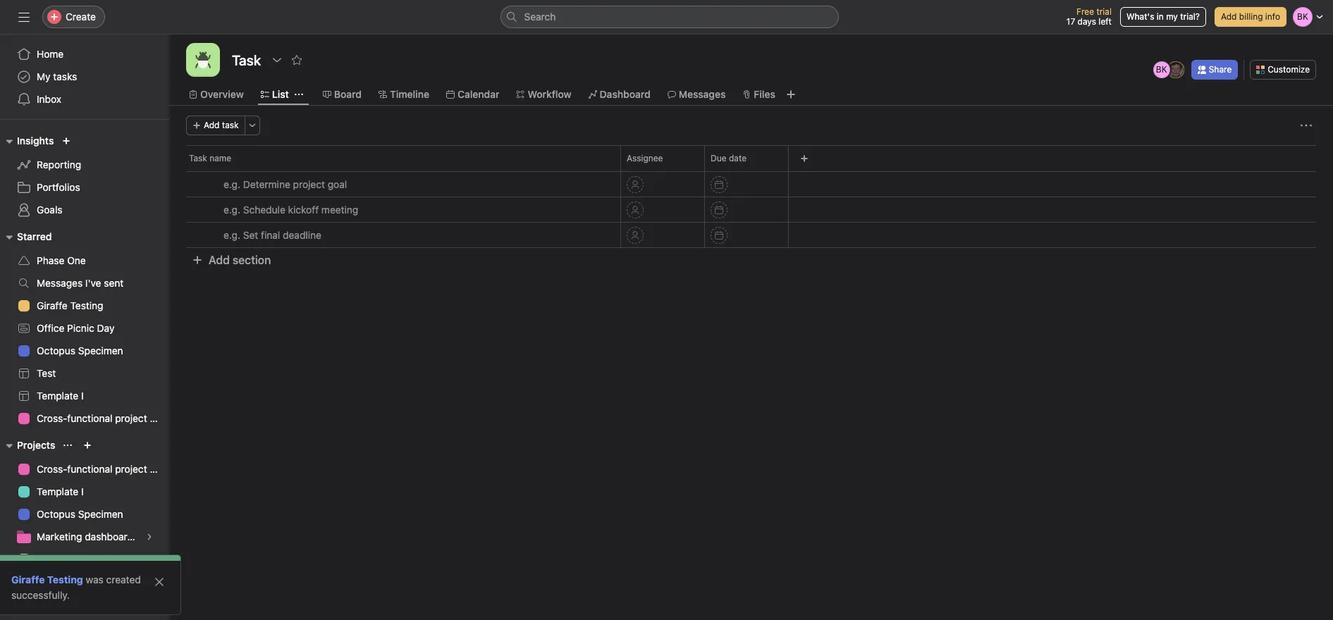 Task type: describe. For each thing, give the bounding box(es) containing it.
share button
[[1192, 60, 1239, 80]]

template for "template i" link in the projects element
[[37, 486, 78, 498]]

add billing info
[[1222, 11, 1281, 22]]

giraffe testing inside projects element
[[37, 576, 103, 588]]

add task
[[204, 120, 239, 130]]

inbox link
[[8, 88, 161, 111]]

date
[[729, 153, 747, 164]]

was
[[86, 574, 104, 586]]

list
[[272, 88, 289, 100]]

my
[[37, 71, 50, 83]]

new image
[[62, 137, 71, 145]]

add task button
[[186, 116, 245, 135]]

board
[[334, 88, 362, 100]]

test link
[[8, 363, 161, 385]]

bk
[[1157, 64, 1168, 75]]

starred
[[17, 231, 52, 243]]

i've
[[85, 277, 101, 289]]

billing
[[1240, 11, 1264, 22]]

my
[[1167, 11, 1179, 22]]

inbox
[[37, 93, 61, 105]]

messages i've sent
[[37, 277, 124, 289]]

row containing task name
[[169, 145, 1334, 171]]

messages for messages i've sent
[[37, 277, 83, 289]]

sent
[[104, 277, 124, 289]]

final
[[261, 229, 280, 241]]

left
[[1099, 16, 1112, 27]]

customize
[[1268, 64, 1311, 75]]

messages for messages
[[679, 88, 726, 100]]

trial?
[[1181, 11, 1200, 22]]

one
[[67, 255, 86, 267]]

successfully.
[[11, 590, 70, 602]]

projects
[[17, 439, 55, 451]]

overview link
[[189, 87, 244, 102]]

add billing info button
[[1215, 7, 1287, 27]]

overview
[[200, 88, 244, 100]]

invite button
[[13, 590, 74, 615]]

projects button
[[0, 437, 55, 454]]

testing inside projects element
[[70, 576, 103, 588]]

template for "template i" link inside the starred element
[[37, 390, 78, 402]]

octopus inside starred element
[[37, 345, 75, 357]]

goals
[[37, 204, 62, 216]]

portfolios
[[37, 181, 80, 193]]

deadline
[[283, 229, 322, 241]]

goals link
[[8, 199, 161, 221]]

due
[[711, 153, 727, 164]]

add section
[[209, 254, 271, 267]]

marketing
[[37, 531, 82, 543]]

section
[[233, 254, 271, 267]]

timeline link
[[379, 87, 430, 102]]

e.g. schedule kickoff meeting row
[[169, 197, 1334, 223]]

cross-functional project plan inside starred element
[[37, 413, 169, 425]]

octopus specimen for second octopus specimen link from the bottom
[[37, 345, 123, 357]]

plan inside projects element
[[150, 463, 169, 475]]

in
[[1157, 11, 1164, 22]]

1 octopus specimen link from the top
[[8, 340, 161, 363]]

workflow
[[528, 88, 572, 100]]

template i for "template i" link in the projects element
[[37, 486, 84, 498]]

info
[[1266, 11, 1281, 22]]

files
[[754, 88, 776, 100]]

free trial 17 days left
[[1067, 6, 1112, 27]]

template i link inside starred element
[[8, 385, 161, 408]]

project inside starred element
[[115, 413, 147, 425]]

home
[[37, 48, 64, 60]]

functional inside projects element
[[67, 463, 113, 475]]

home link
[[8, 43, 161, 66]]

what's in my trial?
[[1127, 11, 1200, 22]]

starred button
[[0, 229, 52, 245]]

2 vertical spatial project
[[115, 463, 147, 475]]

test
[[37, 367, 56, 379]]

more actions image
[[248, 121, 256, 130]]

search button
[[500, 6, 839, 28]]

marketing dashboards
[[37, 531, 138, 543]]

my tasks link
[[8, 66, 161, 88]]

assignee
[[627, 153, 663, 164]]

my tasks
[[37, 71, 77, 83]]

e.g. determine project goal row
[[169, 171, 1334, 197]]

phase one
[[37, 255, 86, 267]]

determine
[[243, 178, 290, 190]]

task for task name
[[189, 153, 207, 164]]

testing inside starred element
[[70, 300, 103, 312]]

add to starred image
[[292, 54, 303, 66]]

template i for "template i" link inside the starred element
[[37, 390, 84, 402]]

template i link inside projects element
[[8, 481, 161, 504]]

octopus specimen for first octopus specimen link from the bottom of the page
[[37, 509, 123, 521]]

cross-functional project plan inside projects element
[[37, 463, 169, 475]]

messages i've sent link
[[8, 272, 161, 295]]

e.g. set final deadline row
[[169, 222, 1334, 248]]

name
[[210, 153, 231, 164]]

phase one link
[[8, 250, 161, 272]]

list link
[[261, 87, 289, 102]]

meeting
[[322, 204, 359, 216]]

row down date
[[186, 171, 1317, 172]]

created
[[106, 574, 141, 586]]

task for task
[[37, 554, 57, 566]]

functional inside starred element
[[67, 413, 113, 425]]

due date
[[711, 153, 747, 164]]

was created successfully.
[[11, 574, 141, 602]]

e.g. for e.g. set final deadline
[[224, 229, 240, 241]]

hide sidebar image
[[18, 11, 30, 23]]

giraffe testing inside starred element
[[37, 300, 103, 312]]

i for "template i" link inside the starred element
[[81, 390, 84, 402]]

days
[[1078, 16, 1097, 27]]

e.g. for e.g. schedule kickoff meeting
[[224, 204, 240, 216]]



Task type: locate. For each thing, give the bounding box(es) containing it.
1 vertical spatial functional
[[67, 463, 113, 475]]

octopus specimen
[[37, 345, 123, 357], [37, 509, 123, 521]]

template i link up marketing dashboards on the bottom left of the page
[[8, 481, 161, 504]]

2 vertical spatial add
[[209, 254, 230, 267]]

add for add section
[[209, 254, 230, 267]]

i up marketing dashboards on the bottom left of the page
[[81, 486, 84, 498]]

0 vertical spatial messages
[[679, 88, 726, 100]]

task inside task link
[[37, 554, 57, 566]]

template i inside starred element
[[37, 390, 84, 402]]

1 i from the top
[[81, 390, 84, 402]]

insights element
[[0, 128, 169, 224]]

0 vertical spatial functional
[[67, 413, 113, 425]]

giraffe testing link up the picnic
[[8, 295, 161, 317]]

phase
[[37, 255, 64, 267]]

e.g. determine project goal
[[224, 178, 347, 190]]

template i
[[37, 390, 84, 402], [37, 486, 84, 498]]

2 octopus from the top
[[37, 509, 75, 521]]

new project or portfolio image
[[84, 442, 92, 450]]

0 vertical spatial octopus specimen link
[[8, 340, 161, 363]]

e.g. inside row
[[224, 204, 240, 216]]

close image
[[154, 577, 165, 588]]

1 vertical spatial template i
[[37, 486, 84, 498]]

giraffe testing link up successfully. on the bottom left of page
[[11, 574, 83, 586]]

1 template i link from the top
[[8, 385, 161, 408]]

testing up invite
[[47, 574, 83, 586]]

template i inside projects element
[[37, 486, 84, 498]]

task left name
[[189, 153, 207, 164]]

tab actions image
[[295, 90, 303, 99]]

kickoff
[[288, 204, 319, 216]]

giraffe inside starred element
[[37, 300, 68, 312]]

octopus up marketing
[[37, 509, 75, 521]]

template i link
[[8, 385, 161, 408], [8, 481, 161, 504]]

giraffe testing up invite
[[37, 576, 103, 588]]

specimen inside projects element
[[78, 509, 123, 521]]

functional up new project or portfolio icon
[[67, 413, 113, 425]]

day
[[97, 322, 115, 334]]

ja
[[1172, 64, 1181, 75]]

template
[[37, 390, 78, 402], [37, 486, 78, 498]]

0 vertical spatial template i link
[[8, 385, 161, 408]]

reporting link
[[8, 154, 161, 176]]

2 cross-functional project plan link from the top
[[8, 458, 169, 481]]

1 octopus from the top
[[37, 345, 75, 357]]

0 vertical spatial cross-
[[37, 413, 67, 425]]

more actions image
[[1301, 120, 1313, 131]]

1 template i from the top
[[37, 390, 84, 402]]

2 specimen from the top
[[78, 509, 123, 521]]

i for "template i" link in the projects element
[[81, 486, 84, 498]]

giraffe testing
[[37, 300, 103, 312], [11, 574, 83, 586], [37, 576, 103, 588]]

add left section
[[209, 254, 230, 267]]

i
[[81, 390, 84, 402], [81, 486, 84, 498]]

giraffe testing up successfully. on the bottom left of page
[[11, 574, 83, 586]]

0 horizontal spatial messages
[[37, 277, 83, 289]]

e.g. down name
[[224, 178, 240, 190]]

messages inside "link"
[[37, 277, 83, 289]]

messages down the phase one
[[37, 277, 83, 289]]

template i link down test
[[8, 385, 161, 408]]

1 cross-functional project plan link from the top
[[8, 408, 169, 430]]

add tab image
[[786, 89, 797, 100]]

1 vertical spatial e.g.
[[224, 204, 240, 216]]

e.g. schedule kickoff meeting
[[224, 204, 359, 216]]

show options, current sort, top image
[[64, 442, 72, 450]]

project up dashboards
[[115, 463, 147, 475]]

1 vertical spatial cross-
[[37, 463, 67, 475]]

create button
[[42, 6, 105, 28]]

starred element
[[0, 224, 169, 433]]

1 vertical spatial cross-functional project plan link
[[8, 458, 169, 481]]

2 cross-functional project plan from the top
[[37, 463, 169, 475]]

1 specimen from the top
[[78, 345, 123, 357]]

2 octopus specimen link from the top
[[8, 504, 161, 526]]

search list box
[[500, 6, 839, 28]]

octopus specimen inside projects element
[[37, 509, 123, 521]]

task
[[222, 120, 239, 130]]

template up marketing
[[37, 486, 78, 498]]

e.g.
[[224, 178, 240, 190], [224, 204, 240, 216], [224, 229, 240, 241]]

schedule
[[243, 204, 286, 216]]

1 template from the top
[[37, 390, 78, 402]]

2 plan from the top
[[150, 463, 169, 475]]

add left task
[[204, 120, 220, 130]]

0 vertical spatial plan
[[150, 413, 169, 425]]

e.g. set final deadline
[[224, 229, 322, 241]]

set
[[243, 229, 258, 241]]

project
[[293, 178, 325, 190], [115, 413, 147, 425], [115, 463, 147, 475]]

testing down messages i've sent "link"
[[70, 300, 103, 312]]

octopus specimen link
[[8, 340, 161, 363], [8, 504, 161, 526]]

0 vertical spatial i
[[81, 390, 84, 402]]

files link
[[743, 87, 776, 102]]

2 i from the top
[[81, 486, 84, 498]]

giraffe inside projects element
[[37, 576, 68, 588]]

cross-
[[37, 413, 67, 425], [37, 463, 67, 475]]

octopus specimen link down the picnic
[[8, 340, 161, 363]]

insights
[[17, 135, 54, 147]]

1 vertical spatial template i link
[[8, 481, 161, 504]]

None text field
[[229, 47, 265, 73]]

0 vertical spatial cross-functional project plan link
[[8, 408, 169, 430]]

create
[[66, 11, 96, 23]]

specimen down day
[[78, 345, 123, 357]]

1 vertical spatial specimen
[[78, 509, 123, 521]]

row
[[169, 145, 1334, 171], [186, 171, 1317, 172]]

template i up marketing
[[37, 486, 84, 498]]

messages
[[679, 88, 726, 100], [37, 277, 83, 289]]

projects element
[[0, 433, 169, 619]]

bug image
[[195, 51, 212, 68]]

1 horizontal spatial messages
[[679, 88, 726, 100]]

2 template from the top
[[37, 486, 78, 498]]

2 octopus specimen from the top
[[37, 509, 123, 521]]

2 vertical spatial e.g.
[[224, 229, 240, 241]]

specimen
[[78, 345, 123, 357], [78, 509, 123, 521]]

octopus specimen link up marketing dashboards on the bottom left of the page
[[8, 504, 161, 526]]

octopus down office
[[37, 345, 75, 357]]

0 vertical spatial specimen
[[78, 345, 123, 357]]

share
[[1209, 64, 1232, 75]]

cross-functional project plan down new project or portfolio icon
[[37, 463, 169, 475]]

i inside starred element
[[81, 390, 84, 402]]

1 vertical spatial i
[[81, 486, 84, 498]]

add left billing
[[1222, 11, 1237, 22]]

1 vertical spatial template
[[37, 486, 78, 498]]

0 vertical spatial e.g.
[[224, 178, 240, 190]]

cross-functional project plan link down new project or portfolio icon
[[8, 458, 169, 481]]

octopus specimen inside starred element
[[37, 345, 123, 357]]

i down test link
[[81, 390, 84, 402]]

cross- down the show options, current sort, top image
[[37, 463, 67, 475]]

goal
[[328, 178, 347, 190]]

template inside projects element
[[37, 486, 78, 498]]

1 vertical spatial octopus specimen link
[[8, 504, 161, 526]]

reporting
[[37, 159, 81, 171]]

octopus inside projects element
[[37, 509, 75, 521]]

messages left files link
[[679, 88, 726, 100]]

functional down new project or portfolio icon
[[67, 463, 113, 475]]

project down test link
[[115, 413, 147, 425]]

0 vertical spatial add
[[1222, 11, 1237, 22]]

1 horizontal spatial task
[[189, 153, 207, 164]]

marketing dashboards link
[[8, 526, 161, 549]]

template inside starred element
[[37, 390, 78, 402]]

task
[[189, 153, 207, 164], [37, 554, 57, 566]]

0 vertical spatial project
[[293, 178, 325, 190]]

2 e.g. from the top
[[224, 204, 240, 216]]

template i down test
[[37, 390, 84, 402]]

task down marketing
[[37, 554, 57, 566]]

1 plan from the top
[[150, 413, 169, 425]]

e.g. left schedule
[[224, 204, 240, 216]]

timeline
[[390, 88, 430, 100]]

picnic
[[67, 322, 94, 334]]

2 template i from the top
[[37, 486, 84, 498]]

cross- inside starred element
[[37, 413, 67, 425]]

customize button
[[1251, 60, 1317, 80]]

0 vertical spatial octopus
[[37, 345, 75, 357]]

insights button
[[0, 133, 54, 150]]

free
[[1077, 6, 1095, 17]]

dashboards
[[85, 531, 138, 543]]

i inside projects element
[[81, 486, 84, 498]]

office picnic day
[[37, 322, 115, 334]]

octopus specimen down the picnic
[[37, 345, 123, 357]]

specimen up dashboards
[[78, 509, 123, 521]]

octopus specimen up marketing dashboards link
[[37, 509, 123, 521]]

add field image
[[801, 154, 809, 163]]

cross-functional project plan link up new project or portfolio icon
[[8, 408, 169, 430]]

giraffe testing link
[[8, 295, 161, 317], [8, 571, 161, 594], [11, 574, 83, 586]]

cross-functional project plan up new project or portfolio icon
[[37, 413, 169, 425]]

1 functional from the top
[[67, 413, 113, 425]]

2 functional from the top
[[67, 463, 113, 475]]

giraffe testing link up invite
[[8, 571, 161, 594]]

add for add task
[[204, 120, 220, 130]]

1 vertical spatial cross-functional project plan
[[37, 463, 169, 475]]

1 cross- from the top
[[37, 413, 67, 425]]

2 cross- from the top
[[37, 463, 67, 475]]

giraffe
[[37, 300, 68, 312], [11, 574, 45, 586], [37, 576, 68, 588]]

task name
[[189, 153, 231, 164]]

dashboard
[[600, 88, 651, 100]]

project up 'kickoff' on the left of page
[[293, 178, 325, 190]]

17
[[1067, 16, 1076, 27]]

calendar link
[[446, 87, 500, 102]]

dashboard link
[[589, 87, 651, 102]]

messages link
[[668, 87, 726, 102]]

1 vertical spatial plan
[[150, 463, 169, 475]]

calendar
[[458, 88, 500, 100]]

cross- inside projects element
[[37, 463, 67, 475]]

plan inside starred element
[[150, 413, 169, 425]]

what's
[[1127, 11, 1155, 22]]

1 vertical spatial messages
[[37, 277, 83, 289]]

see details, marketing dashboards image
[[145, 533, 154, 542]]

testing
[[70, 300, 103, 312], [47, 574, 83, 586], [70, 576, 103, 588]]

add inside button
[[209, 254, 230, 267]]

1 vertical spatial project
[[115, 413, 147, 425]]

1 vertical spatial add
[[204, 120, 220, 130]]

specimen inside starred element
[[78, 345, 123, 357]]

add section button
[[186, 248, 277, 273]]

trial
[[1097, 6, 1112, 17]]

office
[[37, 322, 64, 334]]

e.g. for e.g. determine project goal
[[224, 178, 240, 190]]

template down test
[[37, 390, 78, 402]]

0 vertical spatial cross-functional project plan
[[37, 413, 169, 425]]

1 vertical spatial task
[[37, 554, 57, 566]]

e.g. inside row
[[224, 229, 240, 241]]

1 octopus specimen from the top
[[37, 345, 123, 357]]

0 vertical spatial task
[[189, 153, 207, 164]]

1 vertical spatial octopus
[[37, 509, 75, 521]]

2 template i link from the top
[[8, 481, 161, 504]]

invite
[[40, 596, 65, 608]]

e.g. inside row
[[224, 178, 240, 190]]

1 vertical spatial octopus specimen
[[37, 509, 123, 521]]

add
[[1222, 11, 1237, 22], [204, 120, 220, 130], [209, 254, 230, 267]]

row up e.g. schedule kickoff meeting row
[[169, 145, 1334, 171]]

e.g. left set
[[224, 229, 240, 241]]

portfolios link
[[8, 176, 161, 199]]

1 e.g. from the top
[[224, 178, 240, 190]]

global element
[[0, 35, 169, 119]]

cross- up projects at the bottom left
[[37, 413, 67, 425]]

octopus
[[37, 345, 75, 357], [37, 509, 75, 521]]

search
[[524, 11, 556, 23]]

0 vertical spatial template
[[37, 390, 78, 402]]

1 cross-functional project plan from the top
[[37, 413, 169, 425]]

0 vertical spatial octopus specimen
[[37, 345, 123, 357]]

show options image
[[272, 54, 283, 66]]

add for add billing info
[[1222, 11, 1237, 22]]

0 vertical spatial template i
[[37, 390, 84, 402]]

tasks
[[53, 71, 77, 83]]

project inside row
[[293, 178, 325, 190]]

testing down task link at the bottom left of the page
[[70, 576, 103, 588]]

0 horizontal spatial task
[[37, 554, 57, 566]]

3 e.g. from the top
[[224, 229, 240, 241]]

giraffe testing up office picnic day
[[37, 300, 103, 312]]



Task type: vqa. For each thing, say whether or not it's contained in the screenshot.
e.g.
yes



